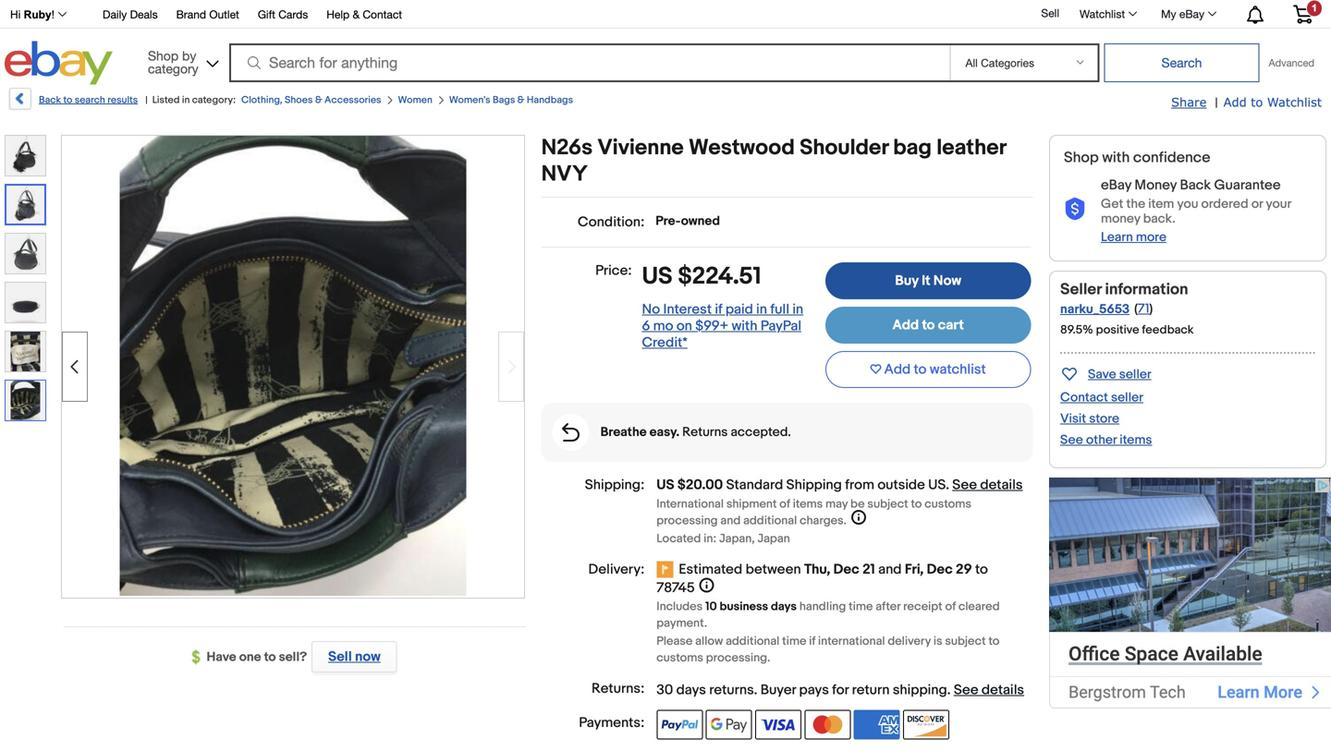 Task type: vqa. For each thing, say whether or not it's contained in the screenshot.
estimated between thu, dec 21 and fri, dec 29 to 78745
yes



Task type: locate. For each thing, give the bounding box(es) containing it.
1 horizontal spatial of
[[946, 600, 956, 615]]

us right the outside
[[929, 477, 946, 494]]

71
[[1138, 301, 1150, 317]]

| right share button
[[1216, 95, 1219, 111]]

in:
[[704, 532, 717, 547]]

details
[[981, 477, 1023, 494], [982, 683, 1025, 699]]

& right "shoes"
[[315, 94, 322, 106]]

1 vertical spatial if
[[809, 635, 816, 649]]

1 vertical spatial ebay
[[1102, 177, 1132, 194]]

us up the no at left
[[642, 263, 673, 291]]

1 horizontal spatial ebay
[[1180, 7, 1205, 20]]

78745
[[657, 580, 695, 597]]

0 horizontal spatial items
[[793, 498, 823, 512]]

0 vertical spatial with
[[1103, 149, 1130, 167]]

1 horizontal spatial watchlist
[[1268, 95, 1323, 109]]

sell left watchlist link
[[1042, 7, 1060, 20]]

1 horizontal spatial time
[[849, 600, 873, 615]]

sell now link
[[307, 642, 397, 673]]

and right the 21
[[879, 562, 902, 579]]

women's bags & handbags link
[[449, 94, 573, 106]]

1 horizontal spatial with
[[1103, 149, 1130, 167]]

learn more link
[[1102, 230, 1167, 246]]

us $224.51 main content
[[542, 135, 1033, 752]]

1 vertical spatial additional
[[726, 635, 780, 649]]

seller inside button
[[1120, 367, 1152, 383]]

subject right is
[[946, 635, 986, 649]]

sell left the now
[[328, 649, 352, 666]]

shop by category banner
[[0, 0, 1327, 90]]

google pay image
[[706, 711, 753, 740]]

0 vertical spatial contact
[[363, 8, 402, 21]]

of inside international shipment of items may be subject to customs processing and additional charges.
[[780, 498, 791, 512]]

in
[[182, 94, 190, 106], [757, 301, 768, 318], [793, 301, 804, 318]]

1 horizontal spatial back
[[1181, 177, 1212, 194]]

bag
[[894, 135, 932, 161]]

contact inside contact seller visit store see other items
[[1061, 390, 1109, 406]]

0 vertical spatial customs
[[925, 498, 972, 512]]

now
[[355, 649, 381, 666]]

0 vertical spatial add
[[1224, 95, 1247, 109]]

watchlist right sell link
[[1080, 7, 1126, 20]]

& right bags
[[518, 94, 525, 106]]

listed
[[152, 94, 180, 106]]

outside
[[878, 477, 926, 494]]

with right $99+
[[732, 318, 758, 335]]

dec left 29
[[927, 562, 953, 579]]

0 horizontal spatial shop
[[148, 48, 179, 63]]

0 horizontal spatial contact
[[363, 8, 402, 21]]

1 vertical spatial see
[[953, 477, 978, 494]]

1 vertical spatial contact
[[1061, 390, 1109, 406]]

may
[[826, 498, 848, 512]]

with details__icon image for breathe easy.
[[562, 424, 580, 442]]

1 horizontal spatial dec
[[927, 562, 953, 579]]

watchlist down advanced
[[1268, 95, 1323, 109]]

us for us $224.51
[[642, 263, 673, 291]]

seller down save seller
[[1112, 390, 1144, 406]]

confidence
[[1134, 149, 1211, 167]]

back inside back to search results link
[[39, 94, 61, 106]]

paypal
[[761, 318, 802, 335]]

days down between on the right of page
[[771, 600, 797, 615]]

1 vertical spatial watchlist
[[1268, 95, 1323, 109]]

account navigation
[[0, 0, 1327, 29]]

| listed in category:
[[145, 94, 236, 106]]

of right shipment
[[780, 498, 791, 512]]

ebay money back guarantee get the item you ordered or your money back. learn more
[[1102, 177, 1292, 246]]

see details link
[[953, 477, 1023, 494], [954, 683, 1025, 699]]

0 vertical spatial seller
[[1120, 367, 1152, 383]]

allow
[[696, 635, 723, 649]]

time down handling time after receipt of cleared payment.
[[783, 635, 807, 649]]

additional up processing.
[[726, 635, 780, 649]]

1 horizontal spatial with details__icon image
[[1065, 198, 1087, 221]]

in right full
[[793, 301, 804, 318]]

to down the outside
[[911, 498, 922, 512]]

71 link
[[1138, 301, 1150, 317]]

0 vertical spatial items
[[1120, 433, 1153, 449]]

see down visit
[[1061, 433, 1084, 449]]

1 horizontal spatial customs
[[925, 498, 972, 512]]

breathe
[[601, 425, 647, 441]]

1 vertical spatial with
[[732, 318, 758, 335]]

0 horizontal spatial if
[[715, 301, 723, 318]]

see details link right shipping
[[954, 683, 1025, 699]]

items right other
[[1120, 433, 1153, 449]]

1 horizontal spatial items
[[1120, 433, 1153, 449]]

buyer
[[761, 683, 796, 699]]

0 horizontal spatial of
[[780, 498, 791, 512]]

0 vertical spatial if
[[715, 301, 723, 318]]

0 vertical spatial additional
[[744, 514, 797, 529]]

add to cart
[[893, 317, 964, 334]]

see right the outside
[[953, 477, 978, 494]]

to left watchlist
[[914, 362, 927, 378]]

see details link right the outside
[[953, 477, 1023, 494]]

0 horizontal spatial with
[[732, 318, 758, 335]]

ebay inside "account" navigation
[[1180, 7, 1205, 20]]

0 vertical spatial details
[[981, 477, 1023, 494]]

0 horizontal spatial days
[[677, 683, 706, 699]]

0 vertical spatial subject
[[868, 498, 909, 512]]

time
[[849, 600, 873, 615], [783, 635, 807, 649]]

0 vertical spatial time
[[849, 600, 873, 615]]

handling time after receipt of cleared payment.
[[657, 600, 1000, 631]]

0 vertical spatial watchlist
[[1080, 7, 1126, 20]]

one
[[239, 650, 261, 666]]

days right 30
[[677, 683, 706, 699]]

shop with confidence
[[1065, 149, 1211, 167]]

0 vertical spatial of
[[780, 498, 791, 512]]

sell inside "account" navigation
[[1042, 7, 1060, 20]]

seller for contact
[[1112, 390, 1144, 406]]

includes
[[657, 600, 703, 615]]

women's bags & handbags
[[449, 94, 573, 106]]

0 horizontal spatial watchlist
[[1080, 7, 1126, 20]]

and inside estimated between thu, dec 21 and fri, dec 29 to 78745
[[879, 562, 902, 579]]

additional inside please allow additional time if international delivery is subject to customs processing.
[[726, 635, 780, 649]]

items inside international shipment of items may be subject to customs processing and additional charges.
[[793, 498, 823, 512]]

back up you
[[1181, 177, 1212, 194]]

money
[[1135, 177, 1177, 194]]

customs down please
[[657, 652, 704, 666]]

seller for save
[[1120, 367, 1152, 383]]

0 vertical spatial see
[[1061, 433, 1084, 449]]

0 horizontal spatial and
[[721, 514, 741, 529]]

time inside please allow additional time if international delivery is subject to customs processing.
[[783, 635, 807, 649]]

0 vertical spatial ebay
[[1180, 7, 1205, 20]]

add down buy
[[893, 317, 919, 334]]

leather
[[937, 135, 1007, 161]]

picture 5 of 6 image
[[6, 332, 45, 372]]

n26s vivienne westwood shoulder bag leather nvy
[[542, 135, 1007, 188]]

add right share in the right top of the page
[[1224, 95, 1247, 109]]

ebay up get
[[1102, 177, 1132, 194]]

shop by category button
[[140, 41, 223, 81]]

daily deals
[[103, 8, 158, 21]]

with details__icon image left get
[[1065, 198, 1087, 221]]

1 horizontal spatial and
[[879, 562, 902, 579]]

to down advanced link
[[1252, 95, 1264, 109]]

hi ruby !
[[10, 8, 55, 21]]

1 vertical spatial customs
[[657, 652, 704, 666]]

after
[[876, 600, 901, 615]]

days
[[771, 600, 797, 615], [677, 683, 706, 699]]

0 vertical spatial sell
[[1042, 7, 1060, 20]]

Search for anything text field
[[232, 45, 947, 80]]

of right receipt
[[946, 600, 956, 615]]

items down shipping
[[793, 498, 823, 512]]

add for add to watchlist
[[885, 362, 911, 378]]

1 horizontal spatial subject
[[946, 635, 986, 649]]

and up the japan,
[[721, 514, 741, 529]]

with details__icon image inside us $224.51 main content
[[562, 424, 580, 442]]

to inside share | add to watchlist
[[1252, 95, 1264, 109]]

add to watchlist button
[[826, 351, 1032, 388]]

2 vertical spatial add
[[885, 362, 911, 378]]

none submit inside shop by category banner
[[1105, 43, 1260, 82]]

1 horizontal spatial shop
[[1065, 149, 1099, 167]]

1 horizontal spatial |
[[1216, 95, 1219, 111]]

additional
[[744, 514, 797, 529], [726, 635, 780, 649]]

1 vertical spatial shop
[[1065, 149, 1099, 167]]

1 horizontal spatial contact
[[1061, 390, 1109, 406]]

1 vertical spatial and
[[879, 562, 902, 579]]

0 vertical spatial days
[[771, 600, 797, 615]]

0 horizontal spatial &
[[315, 94, 322, 106]]

westwood
[[689, 135, 795, 161]]

to down cleared
[[989, 635, 1000, 649]]

1 vertical spatial subject
[[946, 635, 986, 649]]

with details__icon image left breathe
[[562, 424, 580, 442]]

0 horizontal spatial ebay
[[1102, 177, 1132, 194]]

dec left the 21
[[834, 562, 860, 579]]

brand outlet
[[176, 8, 239, 21]]

if down handling time after receipt of cleared payment.
[[809, 635, 816, 649]]

0 horizontal spatial dec
[[834, 562, 860, 579]]

see right shipping
[[954, 683, 979, 699]]

1 vertical spatial of
[[946, 600, 956, 615]]

credit*
[[642, 335, 688, 351]]

contact inside "account" navigation
[[363, 8, 402, 21]]

picture 2 of 6 image
[[6, 186, 44, 224]]

0 horizontal spatial back
[[39, 94, 61, 106]]

1 vertical spatial add
[[893, 317, 919, 334]]

time inside handling time after receipt of cleared payment.
[[849, 600, 873, 615]]

0 vertical spatial with details__icon image
[[1065, 198, 1087, 221]]

0 horizontal spatial customs
[[657, 652, 704, 666]]

0 horizontal spatial with details__icon image
[[562, 424, 580, 442]]

us up international
[[657, 477, 675, 494]]

add
[[1224, 95, 1247, 109], [893, 317, 919, 334], [885, 362, 911, 378]]

shoulder
[[800, 135, 889, 161]]

shipment
[[727, 498, 777, 512]]

1 vertical spatial sell
[[328, 649, 352, 666]]

bags
[[493, 94, 515, 106]]

1 horizontal spatial sell
[[1042, 7, 1060, 20]]

n26s vivienne westwood shoulder bag leather nvy - picture 6 of 6 image
[[120, 134, 467, 596]]

None submit
[[1105, 43, 1260, 82]]

picture 6 of 6 image
[[6, 381, 45, 421]]

if inside the no interest if paid in full in 6 mo on $99+ with paypal credit*
[[715, 301, 723, 318]]

seller inside contact seller visit store see other items
[[1112, 390, 1144, 406]]

add down add to cart link
[[885, 362, 911, 378]]

customs inside please allow additional time if international delivery is subject to customs processing.
[[657, 652, 704, 666]]

0 vertical spatial shop
[[148, 48, 179, 63]]

seller information narku_5653 ( 71 ) 89.5% positive feedback
[[1061, 280, 1194, 338]]

contact seller link
[[1061, 390, 1144, 406]]

seller right save
[[1120, 367, 1152, 383]]

sell?
[[279, 650, 307, 666]]

| left listed
[[145, 94, 148, 106]]

easy.
[[650, 425, 680, 441]]

| inside share | add to watchlist
[[1216, 95, 1219, 111]]

be
[[851, 498, 865, 512]]

contact right help
[[363, 8, 402, 21]]

to right one
[[264, 650, 276, 666]]

0 vertical spatial back
[[39, 94, 61, 106]]

29
[[956, 562, 973, 579]]

1 vertical spatial with details__icon image
[[562, 424, 580, 442]]

in right listed
[[182, 94, 190, 106]]

sell now
[[328, 649, 381, 666]]

american express image
[[854, 711, 901, 740]]

with up get
[[1103, 149, 1130, 167]]

paypal credit image
[[657, 751, 753, 752]]

10
[[706, 600, 717, 615]]

2 horizontal spatial &
[[518, 94, 525, 106]]

back to search results
[[39, 94, 138, 106]]

to right 29
[[976, 562, 989, 579]]

1 vertical spatial seller
[[1112, 390, 1144, 406]]

see
[[1061, 433, 1084, 449], [953, 477, 978, 494], [954, 683, 979, 699]]

0 horizontal spatial sell
[[328, 649, 352, 666]]

1 vertical spatial days
[[677, 683, 706, 699]]

sell inside 'link'
[[328, 649, 352, 666]]

sell for sell now
[[328, 649, 352, 666]]

1 vertical spatial items
[[793, 498, 823, 512]]

subject down the outside
[[868, 498, 909, 512]]

my
[[1162, 7, 1177, 20]]

contact seller visit store see other items
[[1061, 390, 1153, 449]]

time left after
[[849, 600, 873, 615]]

contact
[[363, 8, 402, 21], [1061, 390, 1109, 406]]

price:
[[596, 263, 632, 279]]

0 vertical spatial and
[[721, 514, 741, 529]]

1 vertical spatial back
[[1181, 177, 1212, 194]]

share | add to watchlist
[[1172, 95, 1323, 111]]

$99+
[[696, 318, 729, 335]]

0 horizontal spatial time
[[783, 635, 807, 649]]

add inside button
[[885, 362, 911, 378]]

results
[[107, 94, 138, 106]]

customs down the outside
[[925, 498, 972, 512]]

contact up visit store link on the bottom of the page
[[1061, 390, 1109, 406]]

1 vertical spatial time
[[783, 635, 807, 649]]

shop for shop by category
[[148, 48, 179, 63]]

|
[[145, 94, 148, 106], [1216, 95, 1219, 111]]

0 horizontal spatial subject
[[868, 498, 909, 512]]

if left paid at the right of the page
[[715, 301, 723, 318]]

2 horizontal spatial in
[[793, 301, 804, 318]]

additional up japan
[[744, 514, 797, 529]]

with details__icon image
[[1065, 198, 1087, 221], [562, 424, 580, 442]]

and inside international shipment of items may be subject to customs processing and additional charges.
[[721, 514, 741, 529]]

additional inside international shipment of items may be subject to customs processing and additional charges.
[[744, 514, 797, 529]]

is
[[934, 635, 943, 649]]

2 vertical spatial see
[[954, 683, 979, 699]]

subject
[[868, 498, 909, 512], [946, 635, 986, 649]]

1 horizontal spatial if
[[809, 635, 816, 649]]

1 horizontal spatial &
[[353, 8, 360, 21]]

in left full
[[757, 301, 768, 318]]

sell for sell
[[1042, 7, 1060, 20]]

from
[[846, 477, 875, 494]]

to inside international shipment of items may be subject to customs processing and additional charges.
[[911, 498, 922, 512]]

!
[[51, 8, 55, 21]]

ebay right my
[[1180, 7, 1205, 20]]

&
[[353, 8, 360, 21], [315, 94, 322, 106], [518, 94, 525, 106]]

to
[[63, 94, 72, 106], [1252, 95, 1264, 109], [923, 317, 935, 334], [914, 362, 927, 378], [911, 498, 922, 512], [976, 562, 989, 579], [989, 635, 1000, 649], [264, 650, 276, 666]]

cards
[[279, 8, 308, 21]]

& right help
[[353, 8, 360, 21]]

my ebay link
[[1152, 3, 1225, 25]]

thu,
[[805, 562, 831, 579]]

visit store link
[[1061, 412, 1120, 427]]

back left search
[[39, 94, 61, 106]]

owned
[[681, 214, 720, 229]]

pre-owned
[[656, 214, 720, 229]]

breathe easy. returns accepted.
[[601, 425, 791, 441]]

shop inside shop by category
[[148, 48, 179, 63]]



Task type: describe. For each thing, give the bounding box(es) containing it.
add inside share | add to watchlist
[[1224, 95, 1247, 109]]

us $20.00 standard shipping from outside us . see details
[[657, 477, 1023, 494]]

located
[[657, 532, 701, 547]]

picture 1 of 6 image
[[6, 136, 45, 176]]

guarantee
[[1215, 177, 1281, 194]]

daily
[[103, 8, 127, 21]]

to inside please allow additional time if international delivery is subject to customs processing.
[[989, 635, 1000, 649]]

save
[[1089, 367, 1117, 383]]

shipping:
[[585, 477, 645, 494]]

ebay inside ebay money back guarantee get the item you ordered or your money back. learn more
[[1102, 177, 1132, 194]]

positive
[[1097, 323, 1140, 338]]

0 horizontal spatial |
[[145, 94, 148, 106]]

accessories
[[325, 94, 382, 106]]

narku_5653
[[1061, 302, 1130, 318]]

. up discover image
[[948, 683, 951, 699]]

(
[[1135, 301, 1138, 317]]

subject inside international shipment of items may be subject to customs processing and additional charges.
[[868, 498, 909, 512]]

subject inside please allow additional time if international delivery is subject to customs processing.
[[946, 635, 986, 649]]

located in: japan, japan
[[657, 532, 791, 547]]

to left search
[[63, 94, 72, 106]]

share
[[1172, 95, 1207, 109]]

return
[[852, 683, 890, 699]]

& for clothing, shoes & accessories
[[315, 94, 322, 106]]

. left buyer
[[754, 683, 758, 699]]

1 vertical spatial details
[[982, 683, 1025, 699]]

now
[[934, 273, 962, 289]]

2 dec from the left
[[927, 562, 953, 579]]

share button
[[1172, 94, 1207, 111]]

international
[[819, 635, 886, 649]]

& inside "account" navigation
[[353, 8, 360, 21]]

$20.00
[[678, 477, 723, 494]]

paypal image
[[657, 711, 703, 740]]

buy it now link
[[826, 263, 1032, 300]]

payments:
[[579, 715, 645, 732]]

information
[[1106, 280, 1189, 300]]

money
[[1102, 211, 1141, 227]]

watchlist link
[[1070, 3, 1146, 25]]

us for us $20.00 standard shipping from outside us . see details
[[657, 477, 675, 494]]

japan,
[[720, 532, 755, 547]]

add for add to cart
[[893, 317, 919, 334]]

brand
[[176, 8, 206, 21]]

6
[[642, 318, 650, 335]]

picture 4 of 6 image
[[6, 283, 45, 323]]

dollar sign image
[[192, 651, 207, 666]]

clothing, shoes & accessories
[[241, 94, 382, 106]]

international
[[657, 498, 724, 512]]

processing.
[[706, 652, 771, 666]]

1 link
[[1283, 0, 1324, 27]]

add to cart link
[[826, 307, 1032, 344]]

delivery:
[[589, 562, 645, 579]]

items inside contact seller visit store see other items
[[1120, 433, 1153, 449]]

help & contact
[[327, 8, 402, 21]]

category
[[148, 61, 199, 76]]

see inside contact seller visit store see other items
[[1061, 433, 1084, 449]]

women link
[[398, 94, 433, 106]]

have one to sell?
[[207, 650, 307, 666]]

full
[[771, 301, 790, 318]]

narku_5653 link
[[1061, 302, 1130, 318]]

cleared
[[959, 600, 1000, 615]]

1 vertical spatial see details link
[[954, 683, 1025, 699]]

for
[[833, 683, 849, 699]]

1 dec from the left
[[834, 562, 860, 579]]

to inside button
[[914, 362, 927, 378]]

save seller
[[1089, 367, 1152, 383]]

30 days returns . buyer pays for return shipping . see details
[[657, 683, 1025, 699]]

1 horizontal spatial in
[[757, 301, 768, 318]]

gift
[[258, 8, 276, 21]]

japan
[[758, 532, 791, 547]]

with details__icon image for ebay money back guarantee
[[1065, 198, 1087, 221]]

returns
[[710, 683, 754, 699]]

of inside handling time after receipt of cleared payment.
[[946, 600, 956, 615]]

discover image
[[904, 711, 950, 740]]

89.5%
[[1061, 323, 1094, 338]]

deals
[[130, 8, 158, 21]]

nvy
[[542, 161, 588, 188]]

women's
[[449, 94, 491, 106]]

us $224.51
[[642, 263, 762, 291]]

outlet
[[209, 8, 239, 21]]

vivienne
[[598, 135, 684, 161]]

shop for shop with confidence
[[1065, 149, 1099, 167]]

see other items link
[[1061, 433, 1153, 449]]

watchlist inside share | add to watchlist
[[1268, 95, 1323, 109]]

0 vertical spatial see details link
[[953, 477, 1023, 494]]

other
[[1087, 433, 1117, 449]]

1 horizontal spatial days
[[771, 600, 797, 615]]

mo
[[654, 318, 674, 335]]

watchlist inside "account" navigation
[[1080, 7, 1126, 20]]

back inside ebay money back guarantee get the item you ordered or your money back. learn more
[[1181, 177, 1212, 194]]

add to watchlist link
[[1224, 94, 1323, 111]]

category:
[[192, 94, 236, 106]]

no interest if paid in full in 6 mo on $99+ with paypal credit* link
[[642, 301, 804, 351]]

to inside estimated between thu, dec 21 and fri, dec 29 to 78745
[[976, 562, 989, 579]]

help & contact link
[[327, 5, 402, 25]]

have
[[207, 650, 236, 666]]

learn
[[1102, 230, 1134, 246]]

estimated
[[679, 562, 743, 579]]

clothing, shoes & accessories link
[[241, 94, 382, 106]]

help
[[327, 8, 350, 21]]

picture 3 of 6 image
[[6, 234, 45, 274]]

master card image
[[805, 711, 851, 740]]

women
[[398, 94, 433, 106]]

handbags
[[527, 94, 573, 106]]

my ebay
[[1162, 7, 1205, 20]]

buy
[[896, 273, 919, 289]]

visa image
[[756, 711, 802, 740]]

shop by category
[[148, 48, 199, 76]]

clothing,
[[241, 94, 283, 106]]

advertisement region
[[1050, 478, 1332, 709]]

advanced link
[[1260, 44, 1324, 81]]

returns
[[683, 425, 728, 441]]

more
[[1137, 230, 1167, 246]]

with inside the no interest if paid in full in 6 mo on $99+ with paypal credit*
[[732, 318, 758, 335]]

by
[[182, 48, 196, 63]]

if inside please allow additional time if international delivery is subject to customs processing.
[[809, 635, 816, 649]]

. right the outside
[[946, 477, 950, 494]]

or
[[1252, 196, 1264, 212]]

hi
[[10, 8, 21, 21]]

& for women's bags & handbags
[[518, 94, 525, 106]]

please
[[657, 635, 693, 649]]

back to search results link
[[7, 88, 138, 117]]

to left cart
[[923, 317, 935, 334]]

customs inside international shipment of items may be subject to customs processing and additional charges.
[[925, 498, 972, 512]]

gift cards
[[258, 8, 308, 21]]

delivery alert flag image
[[657, 562, 679, 580]]

0 horizontal spatial in
[[182, 94, 190, 106]]

condition:
[[578, 214, 645, 231]]



